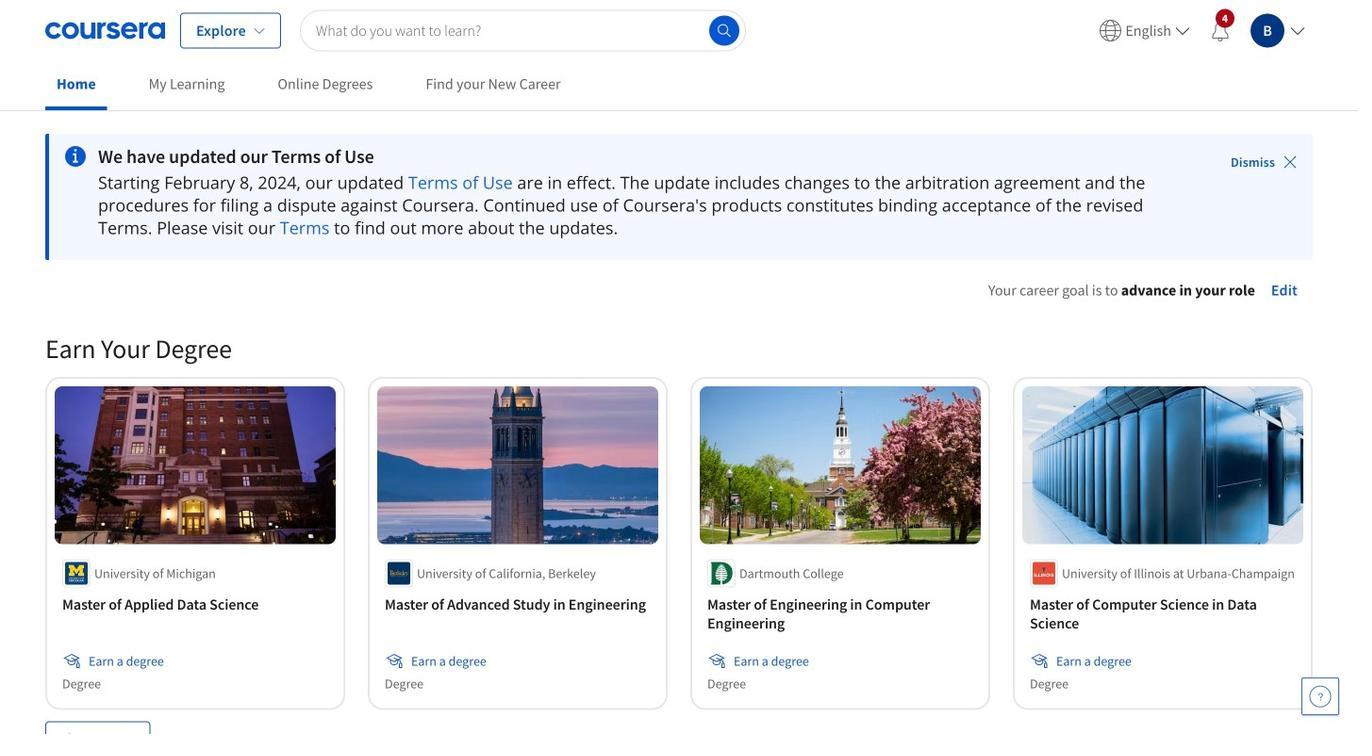 Task type: describe. For each thing, give the bounding box(es) containing it.
What do you want to learn? text field
[[300, 10, 746, 51]]

earn your degree collection element
[[34, 302, 1324, 735]]

information: we have updated our terms of use element
[[98, 145, 1178, 168]]

coursera image
[[45, 16, 165, 46]]



Task type: vqa. For each thing, say whether or not it's contained in the screenshot.
3rd IDC Whitepaper link from the top
no



Task type: locate. For each thing, give the bounding box(es) containing it.
None search field
[[300, 10, 746, 51]]

help center image
[[1309, 686, 1332, 708]]



